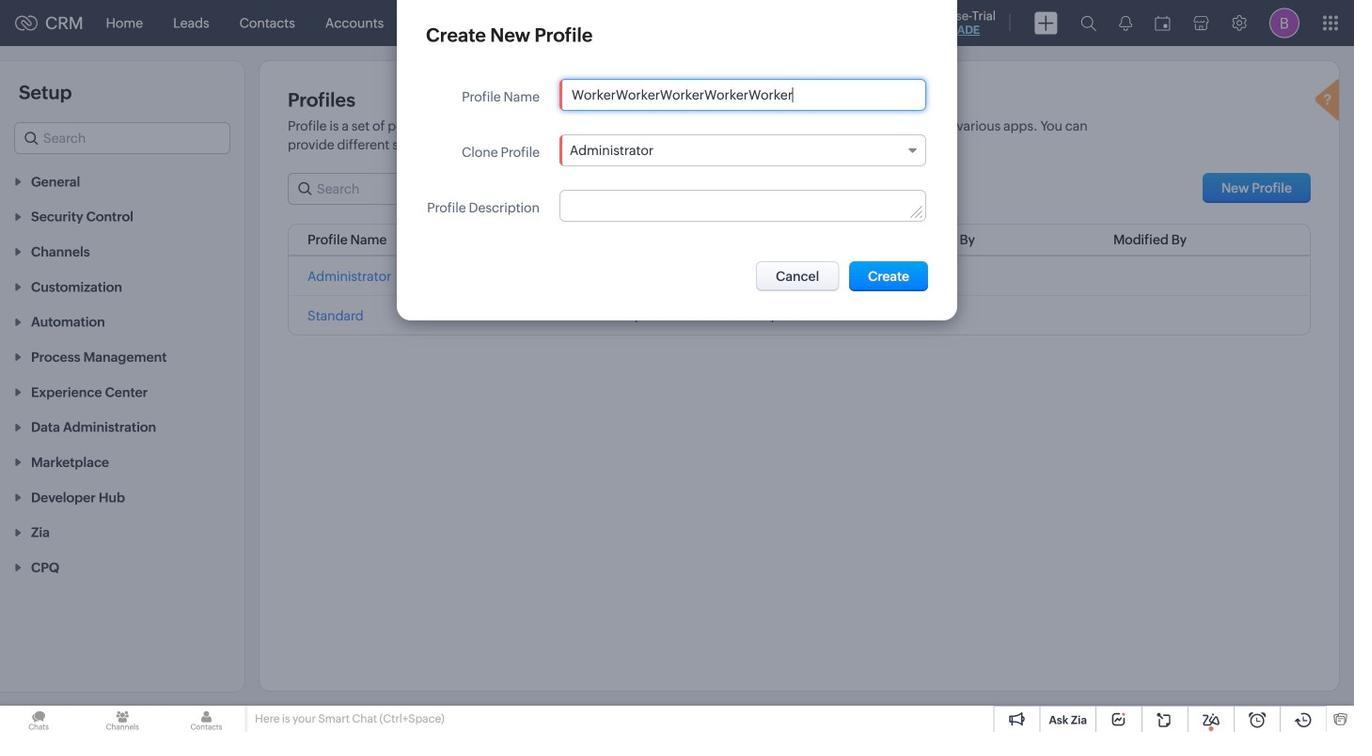 Task type: locate. For each thing, give the bounding box(es) containing it.
None text field
[[561, 80, 926, 110], [561, 191, 926, 221], [561, 80, 926, 110], [561, 191, 926, 221]]

None field
[[560, 135, 927, 167]]

help image
[[1312, 76, 1349, 127]]

signals element
[[1108, 0, 1144, 46]]

profile element
[[1259, 0, 1312, 46]]

logo image
[[15, 16, 38, 31]]

search element
[[1070, 0, 1108, 46]]

create menu element
[[1024, 0, 1070, 46]]

Search text field
[[289, 174, 475, 204]]

contacts image
[[168, 707, 245, 733]]

chats image
[[0, 707, 77, 733]]



Task type: vqa. For each thing, say whether or not it's contained in the screenshot.
Create Menu element at top right
yes



Task type: describe. For each thing, give the bounding box(es) containing it.
calendar image
[[1155, 16, 1171, 31]]

search image
[[1081, 15, 1097, 31]]

channels image
[[84, 707, 161, 733]]

profile image
[[1270, 8, 1300, 38]]

create menu image
[[1035, 12, 1059, 34]]

signals image
[[1120, 15, 1133, 31]]



